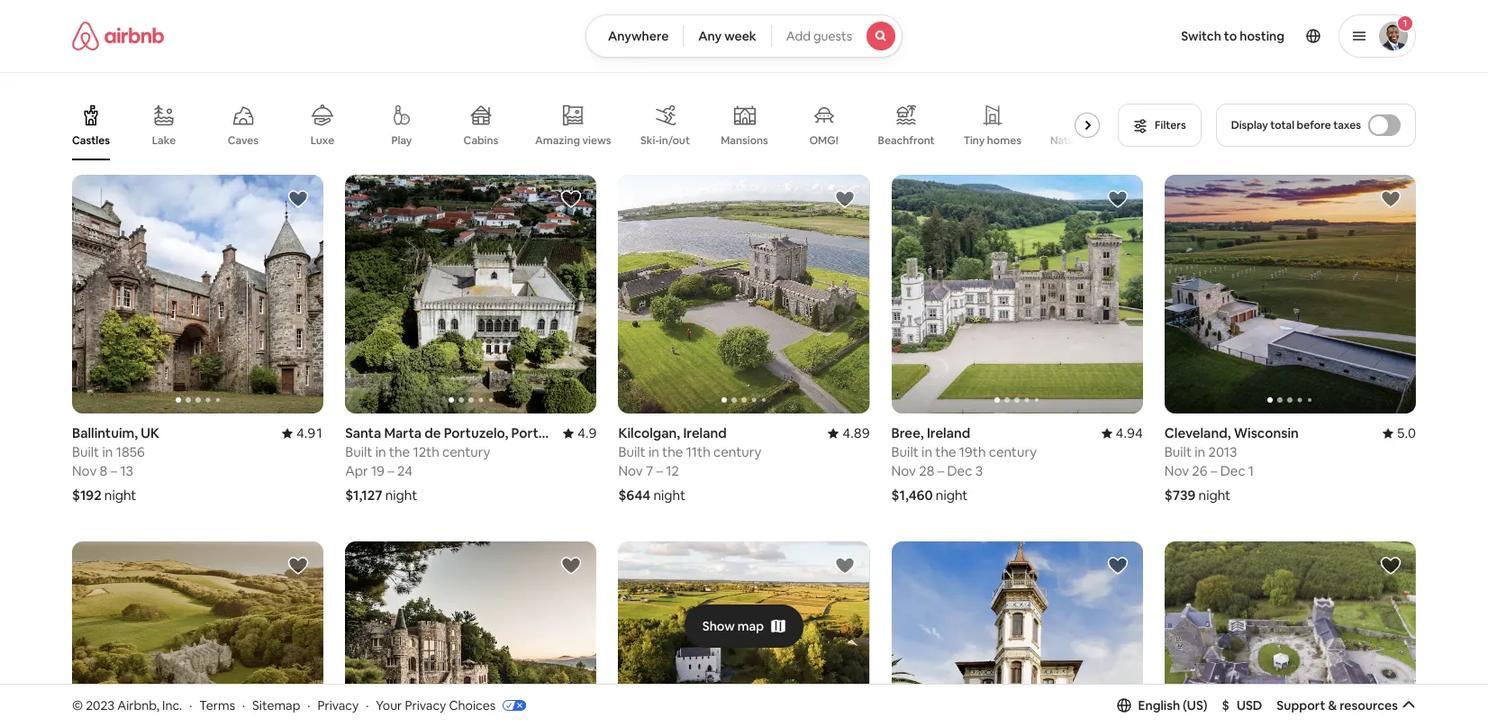 Task type: locate. For each thing, give the bounding box(es) containing it.
display
[[1232, 118, 1269, 132]]

the left 19th
[[936, 444, 957, 461]]

· right inc.
[[189, 697, 192, 714]]

– right 19
[[388, 463, 395, 480]]

2 dec from the left
[[1221, 463, 1246, 480]]

1 horizontal spatial 1
[[1404, 17, 1408, 29]]

night down 24
[[385, 487, 418, 504]]

display total before taxes
[[1232, 118, 1362, 132]]

– right 8 at the bottom left of page
[[110, 463, 117, 480]]

4.94 out of 5 average rating image
[[1102, 425, 1144, 442]]

13
[[120, 463, 133, 480]]

any week button
[[683, 14, 772, 58]]

in for nov 8 – 13
[[102, 444, 113, 461]]

0 horizontal spatial ireland
[[684, 425, 727, 442]]

built down ballintuim,
[[72, 444, 99, 461]]

4.91
[[296, 425, 324, 442]]

ireland inside kilcolgan, ireland built in the 11th century nov 7 – 12 $644 night
[[684, 425, 727, 442]]

in down ballintuim,
[[102, 444, 113, 461]]

1 horizontal spatial century
[[714, 444, 762, 461]]

1 horizontal spatial the
[[663, 444, 684, 461]]

· left the privacy link
[[308, 697, 311, 714]]

inc.
[[162, 697, 182, 714]]

1 century from the left
[[443, 444, 491, 461]]

– inside the ballintuim, uk built in 1856 nov 8 – 13 $192 night
[[110, 463, 117, 480]]

2 horizontal spatial the
[[936, 444, 957, 461]]

–
[[110, 463, 117, 480], [388, 463, 395, 480], [657, 463, 663, 480], [938, 463, 945, 480], [1211, 463, 1218, 480]]

3 – from the left
[[657, 463, 663, 480]]

2 the from the left
[[663, 444, 684, 461]]

4 nov from the left
[[1165, 463, 1190, 480]]

4 night from the left
[[936, 487, 968, 504]]

nov left 7
[[619, 463, 643, 480]]

built for built in 2013
[[1165, 444, 1192, 461]]

5 in from the left
[[1195, 444, 1206, 461]]

ireland inside bree, ireland built in the 19th century nov 28 – dec 3 $1,460 night
[[927, 425, 971, 442]]

0 horizontal spatial privacy
[[318, 697, 359, 714]]

omg!
[[810, 133, 839, 148]]

cleveland, wisconsin built in 2013 nov 26 – dec 1 $739 night
[[1165, 425, 1300, 504]]

built inside built in the 12th century apr 19 – 24 $1,127 night
[[345, 444, 373, 461]]

3 · from the left
[[308, 697, 311, 714]]

1 night from the left
[[104, 487, 137, 504]]

3 built from the left
[[619, 444, 646, 461]]

– right 7
[[657, 463, 663, 480]]

1 built from the left
[[72, 444, 99, 461]]

ireland up 11th
[[684, 425, 727, 442]]

to
[[1225, 28, 1238, 44]]

your privacy choices
[[376, 697, 496, 714]]

amazing
[[535, 133, 580, 148]]

night right $1,460
[[936, 487, 968, 504]]

1
[[1404, 17, 1408, 29], [1249, 463, 1255, 480]]

3 night from the left
[[654, 487, 686, 504]]

in up 28
[[922, 444, 933, 461]]

– inside bree, ireland built in the 19th century nov 28 – dec 3 $1,460 night
[[938, 463, 945, 480]]

night down "13"
[[104, 487, 137, 504]]

in inside the ballintuim, uk built in 1856 nov 8 – 13 $192 night
[[102, 444, 113, 461]]

2 horizontal spatial century
[[989, 444, 1038, 461]]

3 century from the left
[[989, 444, 1038, 461]]

ballintuim, uk built in 1856 nov 8 – 13 $192 night
[[72, 425, 160, 504]]

4 built from the left
[[892, 444, 919, 461]]

terms link
[[199, 697, 235, 714]]

built inside kilcolgan, ireland built in the 11th century nov 7 – 12 $644 night
[[619, 444, 646, 461]]

5 – from the left
[[1211, 463, 1218, 480]]

nov left 8 at the bottom left of page
[[72, 463, 97, 480]]

nov inside kilcolgan, ireland built in the 11th century nov 7 – 12 $644 night
[[619, 463, 643, 480]]

dec down the 2013
[[1221, 463, 1246, 480]]

show map button
[[685, 604, 804, 648]]

1 vertical spatial 1
[[1249, 463, 1255, 480]]

century inside bree, ireland built in the 19th century nov 28 – dec 3 $1,460 night
[[989, 444, 1038, 461]]

nov
[[72, 463, 97, 480], [619, 463, 643, 480], [892, 463, 917, 480], [1165, 463, 1190, 480]]

$
[[1223, 697, 1230, 714]]

5 built from the left
[[1165, 444, 1192, 461]]

1 nov from the left
[[72, 463, 97, 480]]

the up 24
[[389, 444, 410, 461]]

lake
[[152, 133, 176, 148]]

century right 12th at left bottom
[[443, 444, 491, 461]]

0 horizontal spatial century
[[443, 444, 491, 461]]

2 in from the left
[[376, 444, 386, 461]]

built down the kilcolgan,
[[619, 444, 646, 461]]

privacy
[[318, 697, 359, 714], [405, 697, 446, 714]]

cleveland,
[[1165, 425, 1232, 442]]

in for nov 28 – dec 3
[[922, 444, 933, 461]]

2 century from the left
[[714, 444, 762, 461]]

1 horizontal spatial privacy
[[405, 697, 446, 714]]

terms
[[199, 697, 235, 714]]

0 horizontal spatial the
[[389, 444, 410, 461]]

$739
[[1165, 487, 1196, 504]]

1 in from the left
[[102, 444, 113, 461]]

night
[[104, 487, 137, 504], [385, 487, 418, 504], [654, 487, 686, 504], [936, 487, 968, 504], [1199, 487, 1231, 504]]

5.0
[[1398, 425, 1417, 442]]

built inside cleveland, wisconsin built in 2013 nov 26 – dec 1 $739 night
[[1165, 444, 1192, 461]]

$192
[[72, 487, 102, 504]]

&
[[1329, 697, 1338, 714]]

in up 26 at right
[[1195, 444, 1206, 461]]

– for $1,127
[[388, 463, 395, 480]]

the
[[389, 444, 410, 461], [663, 444, 684, 461], [936, 444, 957, 461]]

2 privacy from the left
[[405, 697, 446, 714]]

hosting
[[1240, 28, 1285, 44]]

3 nov from the left
[[892, 463, 917, 480]]

privacy right your
[[405, 697, 446, 714]]

5 night from the left
[[1199, 487, 1231, 504]]

– right 28
[[938, 463, 945, 480]]

in inside bree, ireland built in the 19th century nov 28 – dec 3 $1,460 night
[[922, 444, 933, 461]]

total
[[1271, 118, 1295, 132]]

in/out
[[660, 133, 690, 148]]

· right the terms link
[[242, 697, 245, 714]]

1 ireland from the left
[[684, 425, 727, 442]]

– inside cleveland, wisconsin built in 2013 nov 26 – dec 1 $739 night
[[1211, 463, 1218, 480]]

– right 26 at right
[[1211, 463, 1218, 480]]

century right 19th
[[989, 444, 1038, 461]]

switch
[[1182, 28, 1222, 44]]

national parks
[[1051, 133, 1124, 148]]

2 – from the left
[[388, 463, 395, 480]]

1 · from the left
[[189, 697, 192, 714]]

century inside kilcolgan, ireland built in the 11th century nov 7 – 12 $644 night
[[714, 444, 762, 461]]

guests
[[814, 28, 853, 44]]

4.94
[[1116, 425, 1144, 442]]

switch to hosting link
[[1171, 17, 1296, 55]]

in up 19
[[376, 444, 386, 461]]

sitemap
[[252, 697, 300, 714]]

3 in from the left
[[649, 444, 660, 461]]

in inside cleveland, wisconsin built in 2013 nov 26 – dec 1 $739 night
[[1195, 444, 1206, 461]]

the up 12
[[663, 444, 684, 461]]

the inside bree, ireland built in the 19th century nov 28 – dec 3 $1,460 night
[[936, 444, 957, 461]]

built inside bree, ireland built in the 19th century nov 28 – dec 3 $1,460 night
[[892, 444, 919, 461]]

privacy left your
[[318, 697, 359, 714]]

week
[[725, 28, 757, 44]]

2 · from the left
[[242, 697, 245, 714]]

3 the from the left
[[936, 444, 957, 461]]

century right 11th
[[714, 444, 762, 461]]

1 horizontal spatial dec
[[1221, 463, 1246, 480]]

2 built from the left
[[345, 444, 373, 461]]

built inside the ballintuim, uk built in 1856 nov 8 – 13 $192 night
[[72, 444, 99, 461]]

$ usd
[[1223, 697, 1263, 714]]

ski-in/out
[[641, 133, 690, 148]]

0 vertical spatial 1
[[1404, 17, 1408, 29]]

1 – from the left
[[110, 463, 117, 480]]

the inside kilcolgan, ireland built in the 11th century nov 7 – 12 $644 night
[[663, 444, 684, 461]]

4 · from the left
[[366, 697, 369, 714]]

1 dec from the left
[[948, 463, 973, 480]]

privacy link
[[318, 697, 359, 714]]

night down 26 at right
[[1199, 487, 1231, 504]]

sitemap link
[[252, 697, 300, 714]]

– inside built in the 12th century apr 19 – 24 $1,127 night
[[388, 463, 395, 480]]

ireland up 19th
[[927, 425, 971, 442]]

dec
[[948, 463, 973, 480], [1221, 463, 1246, 480]]

add to wishlist: seixas, caminha., portugal image
[[1108, 555, 1129, 577]]

in up 7
[[649, 444, 660, 461]]

night down 12
[[654, 487, 686, 504]]

4 in from the left
[[922, 444, 933, 461]]

built for built in the 11th century
[[619, 444, 646, 461]]

built up apr
[[345, 444, 373, 461]]

add to wishlist: kilcolgan, ireland image
[[834, 188, 856, 210]]

0 horizontal spatial dec
[[948, 463, 973, 480]]

built for built in 1856
[[72, 444, 99, 461]]

built down cleveland,
[[1165, 444, 1192, 461]]

built
[[72, 444, 99, 461], [345, 444, 373, 461], [619, 444, 646, 461], [892, 444, 919, 461], [1165, 444, 1192, 461]]

century
[[443, 444, 491, 461], [714, 444, 762, 461], [989, 444, 1038, 461]]

dec left 3
[[948, 463, 973, 480]]

4 – from the left
[[938, 463, 945, 480]]

group
[[72, 90, 1124, 160], [72, 175, 324, 414], [345, 175, 849, 414], [619, 175, 1122, 414], [892, 175, 1144, 414], [1165, 175, 1417, 414], [72, 542, 324, 727], [345, 542, 849, 727], [619, 542, 1122, 727], [892, 542, 1144, 727], [1165, 542, 1417, 727]]

2 ireland from the left
[[927, 425, 971, 442]]

– inside kilcolgan, ireland built in the 11th century nov 7 – 12 $644 night
[[657, 463, 663, 480]]

2 night from the left
[[385, 487, 418, 504]]

night inside kilcolgan, ireland built in the 11th century nov 7 – 12 $644 night
[[654, 487, 686, 504]]

2 nov from the left
[[619, 463, 643, 480]]

built down bree,
[[892, 444, 919, 461]]

1 the from the left
[[389, 444, 410, 461]]

nov left 26 at right
[[1165, 463, 1190, 480]]

in inside kilcolgan, ireland built in the 11th century nov 7 – 12 $644 night
[[649, 444, 660, 461]]

None search field
[[586, 14, 903, 58]]

· left your
[[366, 697, 369, 714]]

airbnb,
[[117, 697, 160, 714]]

in for nov 26 – dec 1
[[1195, 444, 1206, 461]]

nov left 28
[[892, 463, 917, 480]]

(us)
[[1184, 697, 1208, 714]]

kilcolgan,
[[619, 425, 681, 442]]

add to wishlist: headford, ireland image
[[834, 555, 856, 577]]

english
[[1139, 697, 1181, 714]]

0 horizontal spatial 1
[[1249, 463, 1255, 480]]

1 horizontal spatial ireland
[[927, 425, 971, 442]]



Task type: vqa. For each thing, say whether or not it's contained in the screenshot.
make
no



Task type: describe. For each thing, give the bounding box(es) containing it.
in for nov 7 – 12
[[649, 444, 660, 461]]

nov inside the ballintuim, uk built in 1856 nov 8 – 13 $192 night
[[72, 463, 97, 480]]

support & resources button
[[1277, 697, 1417, 714]]

2023
[[86, 697, 115, 714]]

1 privacy from the left
[[318, 697, 359, 714]]

night inside the ballintuim, uk built in 1856 nov 8 – 13 $192 night
[[104, 487, 137, 504]]

built in the 12th century apr 19 – 24 $1,127 night
[[345, 444, 491, 504]]

none search field containing anywhere
[[586, 14, 903, 58]]

show
[[703, 618, 735, 634]]

usd
[[1237, 697, 1263, 714]]

4.89 out of 5 average rating image
[[829, 425, 870, 442]]

© 2023 airbnb, inc. ·
[[72, 697, 192, 714]]

any week
[[699, 28, 757, 44]]

the for built in the 11th century
[[663, 444, 684, 461]]

taxes
[[1334, 118, 1362, 132]]

choices
[[449, 697, 496, 714]]

1856
[[116, 444, 145, 461]]

resources
[[1340, 697, 1399, 714]]

tiny
[[964, 133, 985, 148]]

add to wishlist: dromcolliher, ireland image
[[1381, 555, 1402, 577]]

add guests
[[787, 28, 853, 44]]

play
[[392, 133, 412, 148]]

24
[[397, 463, 413, 480]]

ballintuim,
[[72, 425, 138, 442]]

the for built in the 19th century
[[936, 444, 957, 461]]

add to wishlist: bolton, new york image
[[561, 555, 583, 577]]

before
[[1298, 118, 1332, 132]]

luxe
[[311, 133, 335, 148]]

nov inside bree, ireland built in the 19th century nov 28 – dec 3 $1,460 night
[[892, 463, 917, 480]]

$644
[[619, 487, 651, 504]]

built for built in the 19th century
[[892, 444, 919, 461]]

support & resources
[[1277, 697, 1399, 714]]

26
[[1193, 463, 1208, 480]]

dec inside cleveland, wisconsin built in 2013 nov 26 – dec 1 $739 night
[[1221, 463, 1246, 480]]

bree,
[[892, 425, 924, 442]]

19th
[[960, 444, 986, 461]]

profile element
[[925, 0, 1417, 72]]

7
[[646, 463, 654, 480]]

english (us)
[[1139, 697, 1208, 714]]

apr
[[345, 463, 368, 480]]

add to wishlist: bree, ireland image
[[1108, 188, 1129, 210]]

beachfront
[[878, 133, 935, 148]]

19
[[371, 463, 385, 480]]

1 button
[[1339, 14, 1417, 58]]

national
[[1051, 133, 1093, 148]]

12th
[[413, 444, 440, 461]]

– for $192
[[110, 463, 117, 480]]

parks
[[1096, 133, 1124, 148]]

11th
[[686, 444, 711, 461]]

nov inside cleveland, wisconsin built in 2013 nov 26 – dec 1 $739 night
[[1165, 463, 1190, 480]]

1 inside cleveland, wisconsin built in 2013 nov 26 – dec 1 $739 night
[[1249, 463, 1255, 480]]

1 inside dropdown button
[[1404, 17, 1408, 29]]

add to wishlist: santa marta de portuzelo, portugal image
[[561, 188, 583, 210]]

©
[[72, 697, 83, 714]]

4.9 out of 5 average rating image
[[563, 425, 597, 442]]

add guests button
[[771, 14, 903, 58]]

castles
[[72, 133, 110, 148]]

5.0 out of 5 average rating image
[[1383, 425, 1417, 442]]

group containing amazing views
[[72, 90, 1124, 160]]

night inside bree, ireland built in the 19th century nov 28 – dec 3 $1,460 night
[[936, 487, 968, 504]]

dec inside bree, ireland built in the 19th century nov 28 – dec 3 $1,460 night
[[948, 463, 973, 480]]

show map
[[703, 618, 765, 634]]

cabins
[[464, 133, 499, 148]]

homes
[[988, 133, 1022, 148]]

add to wishlist: cleveland, wisconsin image
[[1381, 188, 1402, 210]]

– for $739
[[1211, 463, 1218, 480]]

anywhere
[[608, 28, 669, 44]]

night inside built in the 12th century apr 19 – 24 $1,127 night
[[385, 487, 418, 504]]

kilcolgan, ireland built in the 11th century nov 7 – 12 $644 night
[[619, 425, 762, 504]]

3
[[976, 463, 983, 480]]

ski-
[[641, 133, 660, 148]]

amazing views
[[535, 133, 612, 148]]

add
[[787, 28, 811, 44]]

switch to hosting
[[1182, 28, 1285, 44]]

$1,127
[[345, 487, 383, 504]]

add to wishlist: ballintuim, uk image
[[288, 188, 309, 210]]

mansions
[[721, 133, 769, 148]]

your
[[376, 697, 402, 714]]

your privacy choices link
[[376, 697, 527, 715]]

any
[[699, 28, 722, 44]]

tiny homes
[[964, 133, 1022, 148]]

terms · sitemap · privacy ·
[[199, 697, 369, 714]]

caves
[[228, 133, 259, 148]]

anywhere button
[[586, 14, 684, 58]]

4.89
[[843, 425, 870, 442]]

views
[[583, 133, 612, 148]]

century for built in the 11th century
[[714, 444, 762, 461]]

filters button
[[1119, 104, 1202, 147]]

add to wishlist: portpatrick, uk image
[[288, 555, 309, 577]]

map
[[738, 618, 765, 634]]

filters
[[1156, 118, 1187, 132]]

$1,460
[[892, 487, 933, 504]]

bree, ireland built in the 19th century nov 28 – dec 3 $1,460 night
[[892, 425, 1038, 504]]

12
[[666, 463, 679, 480]]

in inside built in the 12th century apr 19 – 24 $1,127 night
[[376, 444, 386, 461]]

4.91 out of 5 average rating image
[[282, 425, 324, 442]]

ireland for 11th
[[684, 425, 727, 442]]

century inside built in the 12th century apr 19 – 24 $1,127 night
[[443, 444, 491, 461]]

the inside built in the 12th century apr 19 – 24 $1,127 night
[[389, 444, 410, 461]]

4.9
[[578, 425, 597, 442]]

century for built in the 19th century
[[989, 444, 1038, 461]]

ireland for 19th
[[927, 425, 971, 442]]

english (us) button
[[1117, 697, 1208, 714]]

night inside cleveland, wisconsin built in 2013 nov 26 – dec 1 $739 night
[[1199, 487, 1231, 504]]

28
[[919, 463, 935, 480]]



